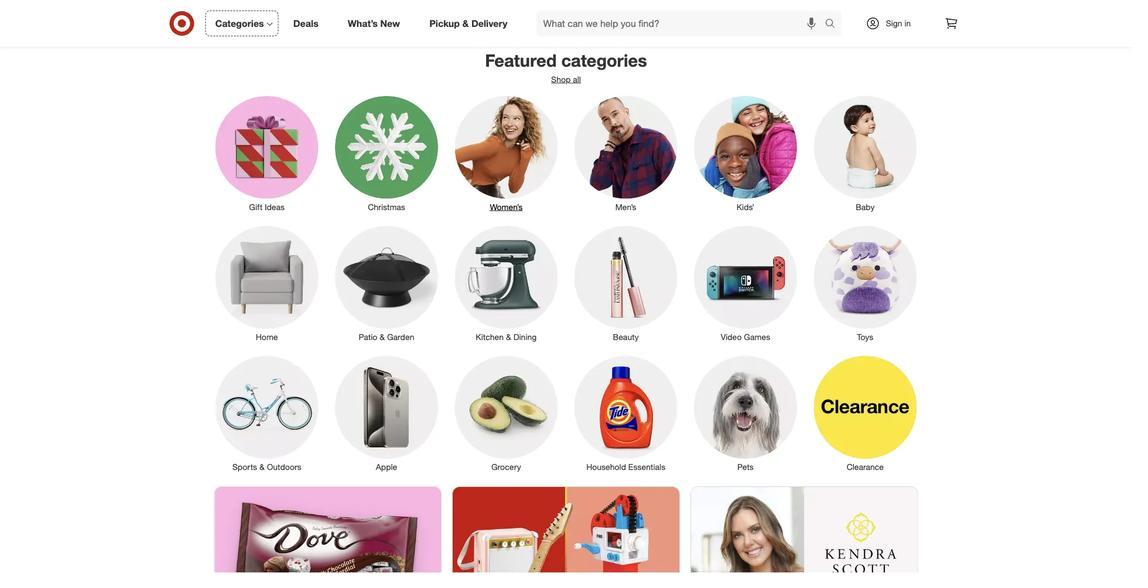 Task type: vqa. For each thing, say whether or not it's contained in the screenshot.
leftmost the Wall
no



Task type: locate. For each thing, give the bounding box(es) containing it.
& inside "sports & outdoors" link
[[260, 463, 265, 473]]

women's link
[[447, 94, 566, 213]]

gift ideas
[[249, 202, 285, 213]]

shop
[[552, 74, 571, 85]]

household essentials
[[587, 463, 666, 473]]

& inside pickup & delivery link
[[463, 18, 469, 29]]

essentials
[[629, 463, 666, 473]]

pets link
[[686, 354, 806, 474]]

& left dining
[[506, 332, 512, 343]]

video games
[[721, 332, 771, 343]]

categories
[[215, 18, 264, 29]]

sports & outdoors link
[[207, 354, 327, 474]]

shop all link
[[552, 74, 581, 85]]

dining
[[514, 332, 537, 343]]

&
[[463, 18, 469, 29], [380, 332, 385, 343], [506, 332, 512, 343], [260, 463, 265, 473]]

gift
[[249, 202, 263, 213]]

beauty
[[613, 332, 639, 343]]

& right pickup
[[463, 18, 469, 29]]

& inside 'kitchen & dining' 'link'
[[506, 332, 512, 343]]

men's link
[[566, 94, 686, 213]]

kitchen & dining
[[476, 332, 537, 343]]

& right "patio"
[[380, 332, 385, 343]]

& for patio
[[380, 332, 385, 343]]

& inside patio & garden 'link'
[[380, 332, 385, 343]]

what's new
[[348, 18, 400, 29]]

grocery
[[492, 463, 521, 473]]

new
[[381, 18, 400, 29]]

video games link
[[686, 224, 806, 344]]

apple link
[[327, 354, 447, 474]]

video
[[721, 332, 742, 343]]

toys
[[858, 332, 874, 343]]

pickup & delivery link
[[420, 11, 523, 36]]

& for pickup
[[463, 18, 469, 29]]

pickup & delivery
[[430, 18, 508, 29]]

what's
[[348, 18, 378, 29]]

patio & garden link
[[327, 224, 447, 344]]

sign
[[887, 18, 903, 28]]

what's new link
[[338, 11, 415, 36]]

clearance link
[[806, 354, 926, 474]]

categories link
[[205, 11, 279, 36]]

household
[[587, 463, 627, 473]]

christmas link
[[327, 94, 447, 213]]

baby
[[856, 202, 875, 213]]

kids'
[[737, 202, 755, 213]]

ideas
[[265, 202, 285, 213]]

& right sports
[[260, 463, 265, 473]]

games
[[745, 332, 771, 343]]

patio & garden
[[359, 332, 415, 343]]



Task type: describe. For each thing, give the bounding box(es) containing it.
men's
[[616, 202, 637, 213]]

home
[[256, 332, 278, 343]]

gift ideas link
[[207, 94, 327, 213]]

in
[[905, 18, 912, 28]]

grocery link
[[447, 354, 566, 474]]

apple
[[376, 463, 398, 473]]

& for kitchen
[[506, 332, 512, 343]]

& for sports
[[260, 463, 265, 473]]

featured categories shop all
[[485, 50, 648, 85]]

delivery
[[472, 18, 508, 29]]

kids' link
[[686, 94, 806, 213]]

christmas
[[368, 202, 406, 213]]

home link
[[207, 224, 327, 344]]

baby link
[[806, 94, 926, 213]]

garden
[[387, 332, 415, 343]]

outdoors
[[267, 463, 302, 473]]

deals link
[[284, 11, 333, 36]]

sports
[[233, 463, 257, 473]]

search
[[820, 19, 848, 30]]

kitchen & dining link
[[447, 224, 566, 344]]

beauty link
[[566, 224, 686, 344]]

pets
[[738, 463, 754, 473]]

sign in link
[[857, 11, 930, 36]]

all
[[573, 74, 581, 85]]

featured
[[485, 50, 557, 71]]

toys link
[[806, 224, 926, 344]]

women's
[[490, 202, 523, 213]]

deals
[[293, 18, 319, 29]]

search button
[[820, 11, 848, 39]]

What can we help you find? suggestions appear below search field
[[537, 11, 828, 36]]

sign in
[[887, 18, 912, 28]]

sports & outdoors
[[233, 463, 302, 473]]

patio
[[359, 332, 378, 343]]

pickup
[[430, 18, 460, 29]]

clearance
[[847, 463, 884, 473]]

household essentials link
[[566, 354, 686, 474]]

categories
[[562, 50, 648, 71]]

kitchen
[[476, 332, 504, 343]]



